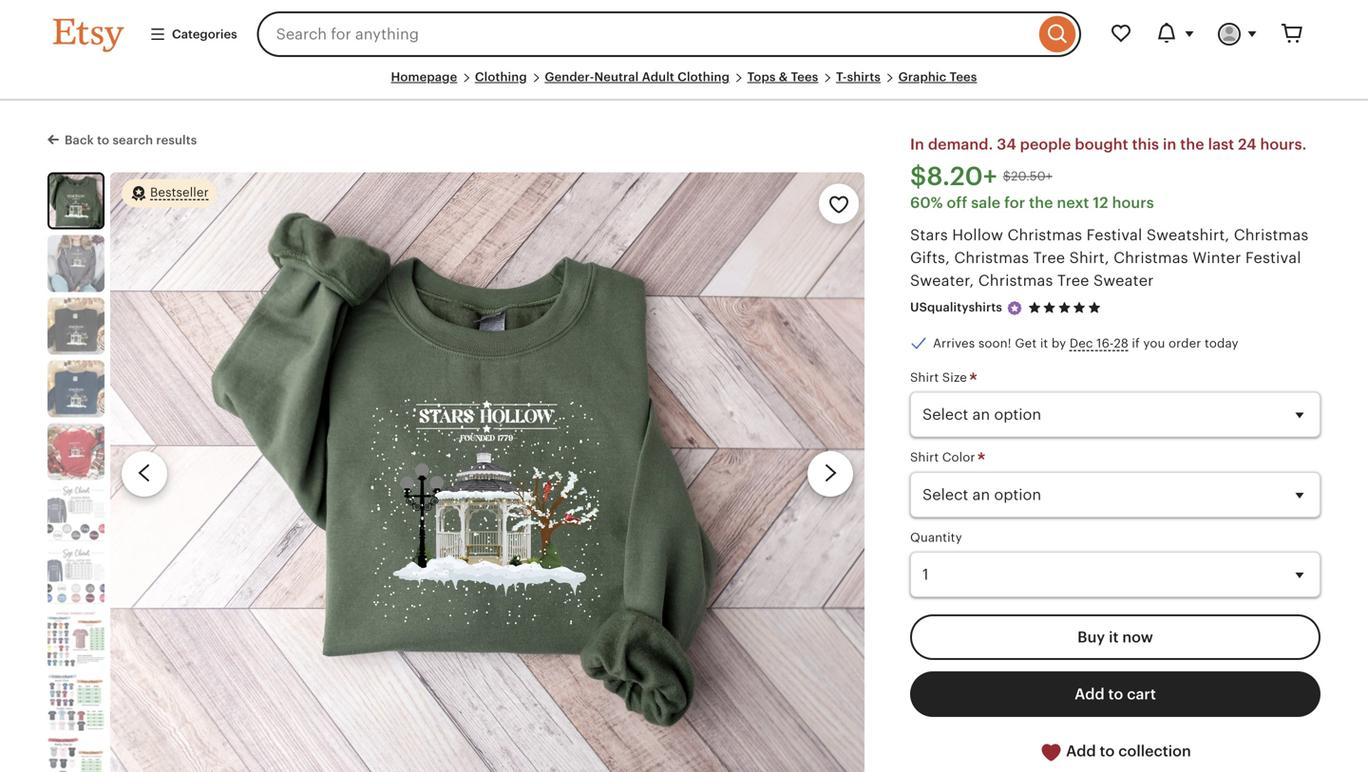 Task type: describe. For each thing, give the bounding box(es) containing it.
star_seller image
[[1006, 300, 1023, 317]]

&
[[779, 70, 788, 84]]

search
[[113, 133, 153, 147]]

buy it now
[[1078, 629, 1153, 646]]

hours
[[1112, 194, 1154, 211]]

24
[[1238, 136, 1257, 153]]

0 horizontal spatial festival
[[1087, 226, 1143, 244]]

shirt,
[[1070, 249, 1110, 266]]

to for cart
[[1108, 686, 1123, 703]]

1 tees from the left
[[791, 70, 819, 84]]

tops & tees
[[747, 70, 819, 84]]

in demand. 34 people bought this in the last 24 hours.
[[910, 136, 1307, 153]]

1 clothing from the left
[[475, 70, 527, 84]]

1 horizontal spatial stars hollow christmas festival sweatshirt christmas gifts image 1 image
[[110, 172, 865, 773]]

60% off sale for the next 12 hours
[[910, 194, 1154, 211]]

2 clothing from the left
[[678, 70, 730, 84]]

it inside "button"
[[1109, 629, 1119, 646]]

$20.50+
[[1003, 169, 1053, 184]]

add to cart
[[1075, 686, 1156, 703]]

winter
[[1193, 249, 1241, 266]]

bestseller
[[150, 185, 209, 199]]

next
[[1057, 194, 1089, 211]]

christmas down hollow on the top of the page
[[954, 249, 1029, 266]]

stars hollow christmas festival sweatshirt christmas gifts image 8 image
[[48, 611, 105, 668]]

today
[[1205, 336, 1239, 350]]

tops & tees link
[[747, 70, 819, 84]]

back to search results
[[65, 133, 197, 147]]

60%
[[910, 194, 943, 211]]

menu bar containing homepage
[[53, 68, 1315, 101]]

0 vertical spatial tree
[[1033, 249, 1065, 266]]

neutral
[[594, 70, 639, 84]]

add to cart button
[[910, 672, 1321, 717]]

this
[[1132, 136, 1159, 153]]

last
[[1208, 136, 1234, 153]]

t-shirts link
[[836, 70, 881, 84]]

1 vertical spatial festival
[[1246, 249, 1302, 266]]

you
[[1143, 336, 1165, 350]]

0 horizontal spatial stars hollow christmas festival sweatshirt christmas gifts image 1 image
[[49, 174, 103, 227]]

for
[[1005, 194, 1025, 211]]

usqualityshirts
[[910, 300, 1002, 315]]

arrives soon! get it by dec 16-28 if you order today
[[933, 336, 1239, 350]]

collection
[[1119, 743, 1191, 760]]

add to collection button
[[910, 729, 1321, 773]]

gender-neutral adult clothing link
[[545, 70, 730, 84]]

sweater
[[1094, 272, 1154, 289]]

demand.
[[928, 136, 993, 153]]

christmas down 60% off sale for the next 12 hours
[[1008, 226, 1082, 244]]

christmas up "sweater"
[[1114, 249, 1189, 266]]

shirt size
[[910, 371, 971, 385]]

stars hollow christmas festival sweatshirt, christmas gifts, christmas tree shirt, christmas winter festival sweater, christmas tree sweater
[[910, 226, 1309, 289]]

12
[[1093, 194, 1109, 211]]

arrives
[[933, 336, 975, 350]]

stars hollow christmas festival sweatshirt christmas gifts image 5 image
[[48, 423, 105, 480]]

stars
[[910, 226, 948, 244]]

usqualityshirts link
[[910, 300, 1002, 315]]

sweater,
[[910, 272, 974, 289]]

stars hollow christmas festival sweatshirt christmas gifts image 9 image
[[48, 674, 105, 731]]

stars hollow christmas festival sweatshirt christmas gifts image 2 image
[[48, 235, 105, 292]]

in
[[1163, 136, 1177, 153]]

stars hollow christmas festival sweatshirt christmas gifts image 7 image
[[48, 549, 105, 606]]

stars hollow christmas festival sweatshirt christmas gifts image 3 image
[[48, 298, 105, 355]]

to for collection
[[1100, 743, 1115, 760]]

shirts
[[847, 70, 881, 84]]

gender-
[[545, 70, 594, 84]]

soon! get
[[979, 336, 1037, 350]]

add for add to cart
[[1075, 686, 1105, 703]]



Task type: locate. For each thing, give the bounding box(es) containing it.
bought
[[1075, 136, 1128, 153]]

quantity
[[910, 531, 962, 545]]

christmas up star_seller 'icon'
[[978, 272, 1053, 289]]

tees
[[791, 70, 819, 84], [950, 70, 977, 84]]

0 vertical spatial shirt
[[910, 371, 939, 385]]

clothing left gender-
[[475, 70, 527, 84]]

the right for
[[1029, 194, 1053, 211]]

now
[[1122, 629, 1153, 646]]

clothing right adult
[[678, 70, 730, 84]]

hours.
[[1260, 136, 1307, 153]]

2 tees from the left
[[950, 70, 977, 84]]

menu bar
[[53, 68, 1315, 101]]

shirt color
[[910, 451, 979, 465]]

in
[[910, 136, 924, 153]]

to inside add to cart button
[[1108, 686, 1123, 703]]

christmas up winter
[[1234, 226, 1309, 244]]

0 vertical spatial festival
[[1087, 226, 1143, 244]]

shirt left color
[[910, 451, 939, 465]]

add
[[1075, 686, 1105, 703], [1066, 743, 1096, 760]]

size
[[942, 371, 967, 385]]

1 horizontal spatial it
[[1109, 629, 1119, 646]]

add left "cart" at right bottom
[[1075, 686, 1105, 703]]

shirt for shirt color
[[910, 451, 939, 465]]

0 vertical spatial add
[[1075, 686, 1105, 703]]

festival
[[1087, 226, 1143, 244], [1246, 249, 1302, 266]]

back to search results link
[[48, 129, 197, 149]]

1 vertical spatial tree
[[1057, 272, 1090, 289]]

shirt for shirt size
[[910, 371, 939, 385]]

categories banner
[[19, 0, 1349, 68]]

christmas
[[1008, 226, 1082, 244], [1234, 226, 1309, 244], [954, 249, 1029, 266], [1114, 249, 1189, 266], [978, 272, 1053, 289]]

tree left the shirt,
[[1033, 249, 1065, 266]]

tree down the shirt,
[[1057, 272, 1090, 289]]

it right buy
[[1109, 629, 1119, 646]]

stars hollow christmas festival sweatshirt christmas gifts image 1 image
[[110, 172, 865, 773], [49, 174, 103, 227]]

16-
[[1097, 336, 1114, 350]]

0 horizontal spatial clothing
[[475, 70, 527, 84]]

1 horizontal spatial festival
[[1246, 249, 1302, 266]]

t-
[[836, 70, 847, 84]]

2 shirt from the top
[[910, 451, 939, 465]]

clothing
[[475, 70, 527, 84], [678, 70, 730, 84]]

color
[[942, 451, 975, 465]]

0 vertical spatial to
[[97, 133, 109, 147]]

1 horizontal spatial tees
[[950, 70, 977, 84]]

cart
[[1127, 686, 1156, 703]]

Search for anything text field
[[257, 11, 1035, 57]]

hollow
[[952, 226, 1003, 244]]

to inside back to search results link
[[97, 133, 109, 147]]

1 horizontal spatial the
[[1180, 136, 1205, 153]]

1 vertical spatial add
[[1066, 743, 1096, 760]]

to
[[97, 133, 109, 147], [1108, 686, 1123, 703], [1100, 743, 1115, 760]]

categories
[[172, 27, 237, 41]]

the
[[1180, 136, 1205, 153], [1029, 194, 1053, 211]]

1 vertical spatial the
[[1029, 194, 1053, 211]]

stars hollow christmas festival sweatshirt christmas gifts image 10 image
[[48, 737, 105, 773]]

bestseller button
[[122, 178, 216, 208]]

1 vertical spatial to
[[1108, 686, 1123, 703]]

0 vertical spatial it
[[1040, 336, 1048, 350]]

by
[[1052, 336, 1066, 350]]

buy it now button
[[910, 615, 1321, 660]]

gifts,
[[910, 249, 950, 266]]

0 vertical spatial the
[[1180, 136, 1205, 153]]

tees right &
[[791, 70, 819, 84]]

buy
[[1078, 629, 1105, 646]]

34
[[997, 136, 1016, 153]]

tops
[[747, 70, 776, 84]]

$8.20+ $20.50+
[[910, 162, 1053, 191]]

festival up the shirt,
[[1087, 226, 1143, 244]]

2 vertical spatial to
[[1100, 743, 1115, 760]]

gender-neutral adult clothing
[[545, 70, 730, 84]]

off
[[947, 194, 968, 211]]

festival right winter
[[1246, 249, 1302, 266]]

if
[[1132, 336, 1140, 350]]

sale
[[971, 194, 1001, 211]]

stars hollow christmas festival sweatshirt christmas gifts image 4 image
[[48, 360, 105, 417]]

1 horizontal spatial clothing
[[678, 70, 730, 84]]

add down add to cart button
[[1066, 743, 1096, 760]]

shirt left size
[[910, 371, 939, 385]]

it left by
[[1040, 336, 1048, 350]]

to for search
[[97, 133, 109, 147]]

none search field inside categories banner
[[257, 11, 1081, 57]]

order
[[1169, 336, 1201, 350]]

add for add to collection
[[1066, 743, 1096, 760]]

shirt
[[910, 371, 939, 385], [910, 451, 939, 465]]

tree
[[1033, 249, 1065, 266], [1057, 272, 1090, 289]]

to right the back
[[97, 133, 109, 147]]

people
[[1020, 136, 1071, 153]]

0 horizontal spatial the
[[1029, 194, 1053, 211]]

t-shirts
[[836, 70, 881, 84]]

the right in
[[1180, 136, 1205, 153]]

None search field
[[257, 11, 1081, 57]]

graphic tees link
[[899, 70, 977, 84]]

adult
[[642, 70, 675, 84]]

graphic
[[899, 70, 947, 84]]

to inside add to collection button
[[1100, 743, 1115, 760]]

clothing link
[[475, 70, 527, 84]]

homepage
[[391, 70, 457, 84]]

stars hollow christmas festival sweatshirt christmas gifts image 6 image
[[48, 486, 105, 543]]

0 horizontal spatial tees
[[791, 70, 819, 84]]

28
[[1114, 336, 1129, 350]]

dec
[[1070, 336, 1093, 350]]

categories button
[[135, 17, 251, 51]]

sweatshirt,
[[1147, 226, 1230, 244]]

back
[[65, 133, 94, 147]]

to left collection
[[1100, 743, 1115, 760]]

1 vertical spatial it
[[1109, 629, 1119, 646]]

homepage link
[[391, 70, 457, 84]]

results
[[156, 133, 197, 147]]

$8.20+
[[910, 162, 997, 191]]

1 vertical spatial shirt
[[910, 451, 939, 465]]

graphic tees
[[899, 70, 977, 84]]

it
[[1040, 336, 1048, 350], [1109, 629, 1119, 646]]

1 shirt from the top
[[910, 371, 939, 385]]

tees right graphic
[[950, 70, 977, 84]]

to left "cart" at right bottom
[[1108, 686, 1123, 703]]

add to collection
[[1063, 743, 1191, 760]]

0 horizontal spatial it
[[1040, 336, 1048, 350]]



Task type: vqa. For each thing, say whether or not it's contained in the screenshot.
off) inside the the $ 13.59 $ 15.99 (15% off) ScriptedSplendor
no



